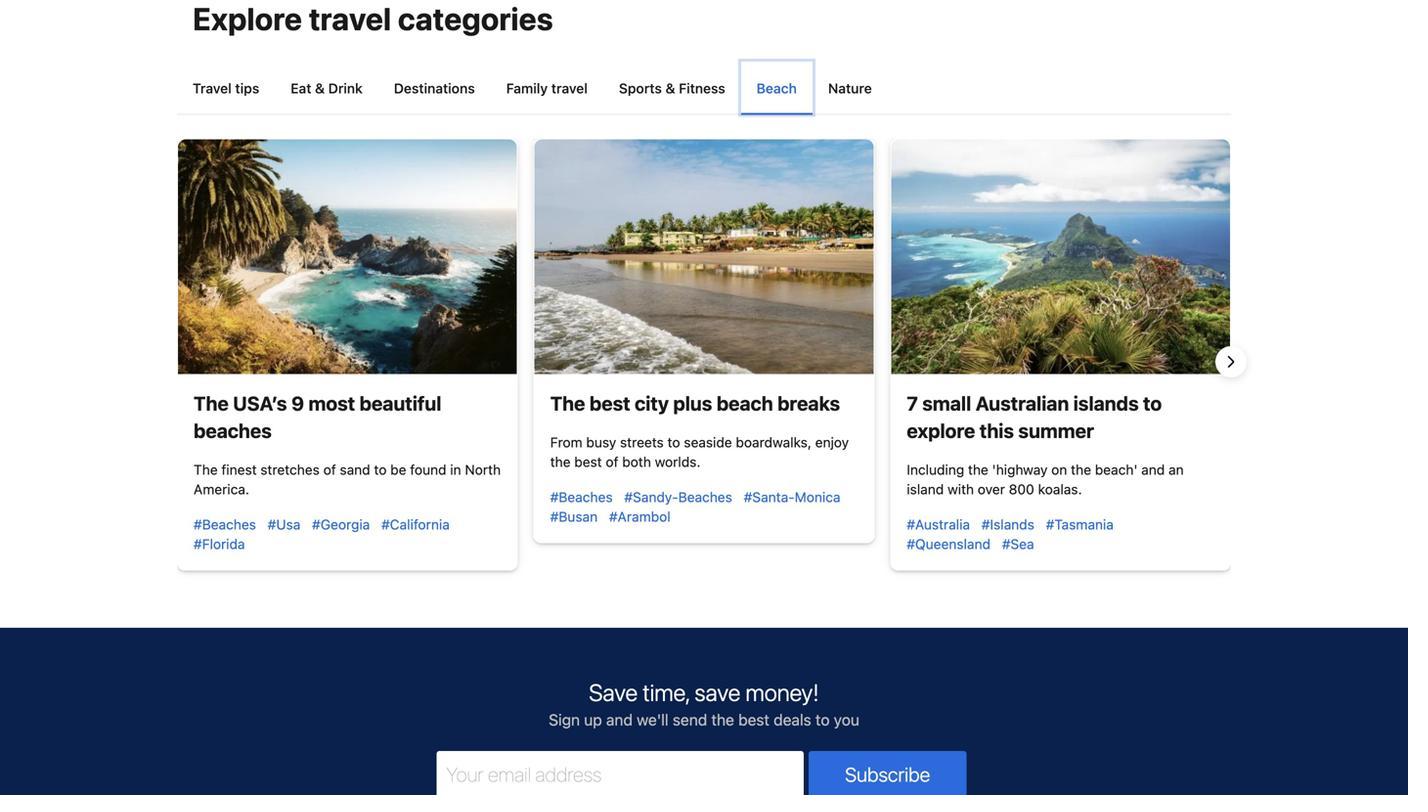 Task type: vqa. For each thing, say whether or not it's contained in the screenshot.


Task type: describe. For each thing, give the bounding box(es) containing it.
drink
[[328, 80, 363, 96]]

the finest stretches of sand to be found in north america.
[[194, 462, 501, 497]]

#usa
[[268, 516, 301, 533]]

plus
[[673, 392, 713, 415]]

of inside from busy streets to seaside boardwalks, enjoy the best of both worlds.
[[606, 454, 619, 470]]

to inside the finest stretches of sand to be found in north america.
[[374, 462, 387, 478]]

the up 'over'
[[968, 462, 989, 478]]

in
[[450, 462, 461, 478]]

7 small australian islands to explore this summer link
[[907, 392, 1162, 442]]

usa's
[[233, 392, 287, 415]]

family travel
[[506, 80, 588, 96]]

travel tips button
[[177, 62, 275, 114]]

an
[[1169, 462, 1184, 478]]

enjoy
[[816, 434, 849, 450]]

#tasmania link
[[1046, 516, 1114, 533]]

#california link
[[382, 516, 450, 533]]

#florida
[[194, 536, 245, 552]]

save
[[589, 679, 638, 706]]

city
[[635, 392, 669, 415]]

to inside from busy streets to seaside boardwalks, enjoy the best of both worlds.
[[668, 434, 680, 450]]

eat & drink button
[[275, 62, 378, 114]]

breaks
[[778, 392, 840, 415]]

the for the best city plus beach breaks
[[550, 392, 585, 415]]

beaches inside the usa's 9 most beautiful beaches
[[194, 419, 272, 442]]

from
[[550, 434, 583, 450]]

'highway
[[993, 462, 1048, 478]]

fitness
[[679, 80, 726, 96]]

on
[[1052, 462, 1068, 478]]

australian
[[976, 392, 1069, 415]]

with
[[948, 481, 974, 497]]

worlds.
[[655, 454, 701, 470]]

7
[[907, 392, 918, 415]]

the inside from busy streets to seaside boardwalks, enjoy the best of both worlds.
[[550, 454, 571, 470]]

#queensland
[[907, 536, 991, 552]]

the best city plus beach breaks link
[[550, 392, 840, 415]]

to inside 7 small australian islands to explore this summer
[[1144, 392, 1162, 415]]

#australia
[[907, 516, 970, 533]]

#beaches for the best city plus beach breaks
[[550, 489, 613, 505]]

this
[[980, 419, 1014, 442]]

send
[[673, 711, 708, 729]]

sports & fitness button
[[604, 62, 741, 114]]

small
[[923, 392, 972, 415]]

beach button
[[741, 62, 813, 114]]

the for the usa's 9 most beautiful beaches
[[194, 392, 229, 415]]

#california #florida
[[194, 516, 450, 552]]

summer
[[1019, 419, 1095, 442]]

the for the finest stretches of sand to be found in north america.
[[194, 462, 218, 478]]

#georgia link
[[312, 516, 370, 533]]

#islands
[[982, 516, 1035, 533]]

Your email address email field
[[437, 751, 804, 795]]

save time, save money! sign up and we'll send the best deals to you
[[549, 679, 860, 729]]

time,
[[643, 679, 690, 706]]

the right the on
[[1071, 462, 1092, 478]]

koalas.
[[1038, 481, 1082, 497]]

#sandy-beaches
[[624, 489, 733, 505]]

the best city plus beach breaks
[[550, 392, 840, 415]]

sand
[[340, 462, 370, 478]]

#santa-monica #busan
[[550, 489, 841, 525]]

0 vertical spatial best
[[590, 392, 631, 415]]

travel tips
[[193, 80, 259, 96]]

categories
[[398, 0, 553, 37]]

#florida link
[[194, 536, 245, 552]]

the usa's 9 most beautiful beaches image
[[178, 139, 517, 374]]

#busan
[[550, 509, 598, 525]]

#california
[[382, 516, 450, 533]]

america.
[[194, 481, 249, 497]]

#arambol
[[609, 509, 671, 525]]

#tasmania #queensland
[[907, 516, 1114, 552]]

streets
[[620, 434, 664, 450]]

be
[[391, 462, 406, 478]]

7 small australian islands to explore this summer image
[[891, 139, 1231, 374]]

7 small australian islands to explore this summer
[[907, 392, 1162, 442]]

seaside
[[684, 434, 732, 450]]

beach
[[757, 80, 797, 96]]

beach
[[717, 392, 773, 415]]

travel for family
[[552, 80, 588, 96]]

region containing the usa's 9 most beautiful beaches
[[161, 138, 1247, 586]]

the usa's 9 most beautiful beaches link
[[194, 392, 442, 442]]

including
[[907, 462, 965, 478]]

subscribe
[[845, 763, 931, 786]]

and for 'highway
[[1142, 462, 1165, 478]]

& for sports
[[666, 80, 675, 96]]

the usa's 9 most beautiful beaches
[[194, 392, 442, 442]]

best inside from busy streets to seaside boardwalks, enjoy the best of both worlds.
[[575, 454, 602, 470]]



Task type: locate. For each thing, give the bounding box(es) containing it.
0 vertical spatial beaches
[[194, 419, 272, 442]]

islands
[[1074, 392, 1139, 415]]

1 horizontal spatial travel
[[552, 80, 588, 96]]

beach'
[[1095, 462, 1138, 478]]

1 horizontal spatial #beaches link
[[550, 489, 613, 505]]

9
[[291, 392, 304, 415]]

the up from
[[550, 392, 585, 415]]

#islands link
[[982, 516, 1035, 533]]

0 vertical spatial travel
[[309, 0, 391, 37]]

finest
[[222, 462, 257, 478]]

#beaches up '#florida' link
[[194, 516, 256, 533]]

stretches
[[261, 462, 320, 478]]

the inside the finest stretches of sand to be found in north america.
[[194, 462, 218, 478]]

1 horizontal spatial #beaches
[[550, 489, 613, 505]]

travel
[[309, 0, 391, 37], [552, 80, 588, 96]]

travel for explore
[[309, 0, 391, 37]]

the
[[194, 392, 229, 415], [550, 392, 585, 415], [194, 462, 218, 478]]

best up busy
[[590, 392, 631, 415]]

1 vertical spatial best
[[575, 454, 602, 470]]

beaches
[[194, 419, 272, 442], [679, 489, 733, 505]]

#beaches
[[550, 489, 613, 505], [194, 516, 256, 533]]

destinations button
[[378, 62, 491, 114]]

1 vertical spatial #beaches link
[[194, 516, 256, 533]]

over
[[978, 481, 1006, 497]]

you
[[834, 711, 860, 729]]

best inside save time, save money! sign up and we'll send the best deals to you
[[739, 711, 770, 729]]

destinations
[[394, 80, 475, 96]]

region
[[161, 138, 1247, 586]]

2 & from the left
[[666, 80, 675, 96]]

explore
[[907, 419, 976, 442]]

& for eat
[[315, 80, 325, 96]]

0 horizontal spatial #beaches
[[194, 516, 256, 533]]

deals
[[774, 711, 812, 729]]

1 vertical spatial travel
[[552, 80, 588, 96]]

of inside the finest stretches of sand to be found in north america.
[[323, 462, 336, 478]]

& right eat
[[315, 80, 325, 96]]

boardwalks,
[[736, 434, 812, 450]]

we'll
[[637, 711, 669, 729]]

#beaches link for the best city plus beach breaks
[[550, 489, 613, 505]]

#usa link
[[268, 516, 301, 533]]

save
[[695, 679, 741, 706]]

family
[[506, 80, 548, 96]]

travel inside button
[[552, 80, 588, 96]]

the inside the usa's 9 most beautiful beaches
[[194, 392, 229, 415]]

travel
[[193, 80, 232, 96]]

and inside save time, save money! sign up and we'll send the best deals to you
[[606, 711, 633, 729]]

#beaches link up #busan
[[550, 489, 613, 505]]

the
[[550, 454, 571, 470], [968, 462, 989, 478], [1071, 462, 1092, 478], [712, 711, 735, 729]]

1 horizontal spatial of
[[606, 454, 619, 470]]

#beaches link
[[550, 489, 613, 505], [194, 516, 256, 533]]

#australia link
[[907, 516, 970, 533]]

#sea
[[1002, 536, 1035, 552]]

travel right family
[[552, 80, 588, 96]]

tips
[[235, 80, 259, 96]]

tab list
[[177, 62, 1232, 115]]

#sandy-beaches link
[[624, 489, 733, 505]]

2 vertical spatial best
[[739, 711, 770, 729]]

the down from
[[550, 454, 571, 470]]

0 horizontal spatial of
[[323, 462, 336, 478]]

busy
[[586, 434, 617, 450]]

0 horizontal spatial travel
[[309, 0, 391, 37]]

best down busy
[[575, 454, 602, 470]]

up
[[584, 711, 602, 729]]

next image
[[1220, 350, 1243, 374]]

#busan link
[[550, 509, 598, 525]]

family travel button
[[491, 62, 604, 114]]

0 vertical spatial #beaches link
[[550, 489, 613, 505]]

beaches down usa's
[[194, 419, 272, 442]]

to inside save time, save money! sign up and we'll send the best deals to you
[[816, 711, 830, 729]]

#georgia
[[312, 516, 370, 533]]

and for save
[[606, 711, 633, 729]]

beaches down worlds.
[[679, 489, 733, 505]]

subscribe button
[[809, 751, 967, 795]]

the up america.
[[194, 462, 218, 478]]

found
[[410, 462, 447, 478]]

800
[[1009, 481, 1035, 497]]

best
[[590, 392, 631, 415], [575, 454, 602, 470], [739, 711, 770, 729]]

0 horizontal spatial beaches
[[194, 419, 272, 442]]

travel up drink
[[309, 0, 391, 37]]

1 horizontal spatial &
[[666, 80, 675, 96]]

monica
[[795, 489, 841, 505]]

& right sports
[[666, 80, 675, 96]]

0 horizontal spatial and
[[606, 711, 633, 729]]

north
[[465, 462, 501, 478]]

the down save
[[712, 711, 735, 729]]

#beaches for the usa's 9 most beautiful beaches
[[194, 516, 256, 533]]

to right islands
[[1144, 392, 1162, 415]]

explore travel categories
[[193, 0, 553, 37]]

0 horizontal spatial &
[[315, 80, 325, 96]]

eat & drink
[[291, 80, 363, 96]]

#sea link
[[1002, 536, 1035, 552]]

#santa-
[[744, 489, 795, 505]]

from busy streets to seaside boardwalks, enjoy the best of both worlds.
[[550, 434, 849, 470]]

the best city plus beach breaks image
[[535, 139, 874, 374]]

0 horizontal spatial #beaches link
[[194, 516, 256, 533]]

#beaches link for the usa's 9 most beautiful beaches
[[194, 516, 256, 533]]

to left be
[[374, 462, 387, 478]]

including the 'highway on the beach' and an island with over 800 koalas.
[[907, 462, 1184, 497]]

to up worlds.
[[668, 434, 680, 450]]

sports
[[619, 80, 662, 96]]

of left "sand"
[[323, 462, 336, 478]]

1 horizontal spatial and
[[1142, 462, 1165, 478]]

#beaches up #busan
[[550, 489, 613, 505]]

#beaches link up '#florida' link
[[194, 516, 256, 533]]

1 vertical spatial and
[[606, 711, 633, 729]]

both
[[622, 454, 651, 470]]

#santa-monica link
[[744, 489, 841, 505]]

tab list containing travel tips
[[177, 62, 1232, 115]]

#sandy-
[[624, 489, 679, 505]]

and right up
[[606, 711, 633, 729]]

to
[[1144, 392, 1162, 415], [668, 434, 680, 450], [374, 462, 387, 478], [816, 711, 830, 729]]

to left you
[[816, 711, 830, 729]]

0 vertical spatial and
[[1142, 462, 1165, 478]]

nature
[[828, 80, 872, 96]]

the inside save time, save money! sign up and we'll send the best deals to you
[[712, 711, 735, 729]]

1 & from the left
[[315, 80, 325, 96]]

nature button
[[813, 62, 888, 114]]

&
[[315, 80, 325, 96], [666, 80, 675, 96]]

beautiful
[[360, 392, 442, 415]]

the left usa's
[[194, 392, 229, 415]]

of down busy
[[606, 454, 619, 470]]

and
[[1142, 462, 1165, 478], [606, 711, 633, 729]]

#queensland link
[[907, 536, 991, 552]]

0 vertical spatial #beaches
[[550, 489, 613, 505]]

of
[[606, 454, 619, 470], [323, 462, 336, 478]]

1 horizontal spatial beaches
[[679, 489, 733, 505]]

1 vertical spatial beaches
[[679, 489, 733, 505]]

#tasmania
[[1046, 516, 1114, 533]]

best left "deals" in the right bottom of the page
[[739, 711, 770, 729]]

sign
[[549, 711, 580, 729]]

most
[[309, 392, 355, 415]]

island
[[907, 481, 944, 497]]

1 vertical spatial #beaches
[[194, 516, 256, 533]]

and left an
[[1142, 462, 1165, 478]]

#arambol link
[[609, 509, 671, 525]]

and inside including the 'highway on the beach' and an island with over 800 koalas.
[[1142, 462, 1165, 478]]

sports & fitness
[[619, 80, 726, 96]]



